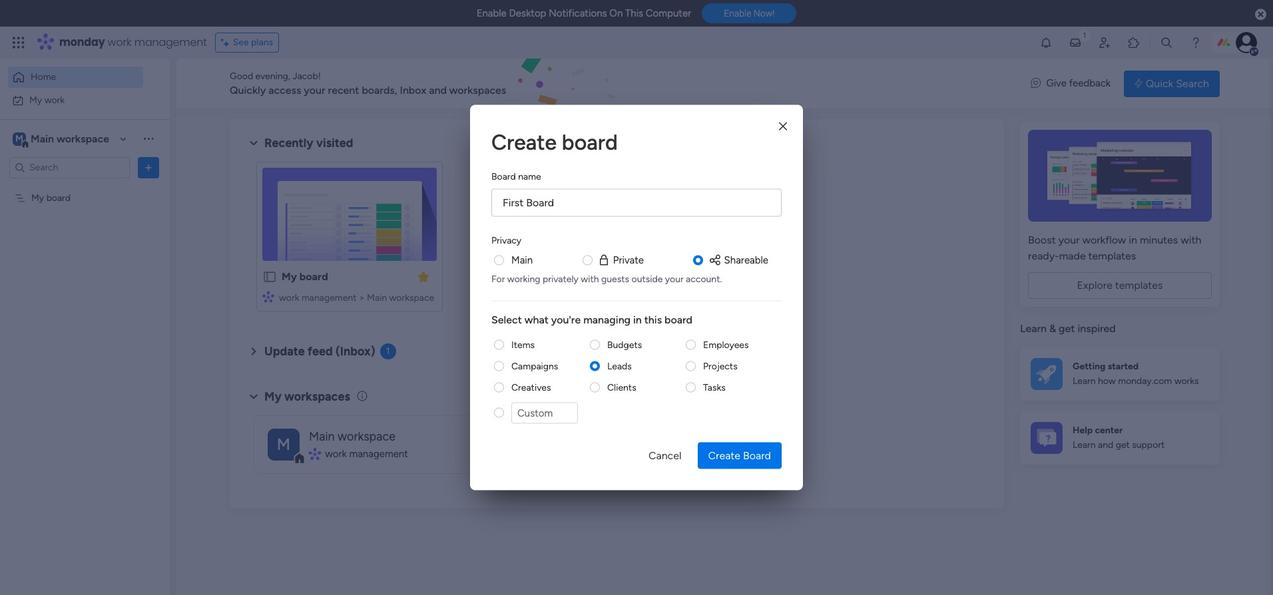 Task type: vqa. For each thing, say whether or not it's contained in the screenshot.
the Privacy "heading"
yes



Task type: describe. For each thing, give the bounding box(es) containing it.
open update feed (inbox) image
[[246, 344, 262, 360]]

items
[[512, 339, 535, 350]]

public board image
[[262, 270, 277, 284]]

enable for enable desktop notifications on this computer
[[477, 7, 507, 19]]

create for create board
[[708, 449, 741, 462]]

close image
[[779, 121, 787, 131]]

this
[[626, 7, 644, 19]]

in inside heading
[[634, 313, 642, 326]]

made
[[1060, 250, 1086, 262]]

main inside "workspace selection" element
[[31, 132, 54, 145]]

workflow
[[1083, 234, 1127, 246]]

jacob!
[[293, 71, 321, 82]]

1 horizontal spatial main workspace
[[309, 430, 396, 444]]

for working privately with guests outside your account.
[[492, 273, 722, 284]]

search
[[1177, 77, 1210, 90]]

privacy
[[492, 235, 522, 246]]

search everything image
[[1160, 36, 1174, 49]]

how
[[1099, 376, 1116, 387]]

my work button
[[8, 90, 143, 111]]

Board name field
[[492, 189, 782, 217]]

and inside the help center learn and get support
[[1099, 440, 1114, 451]]

guests
[[602, 273, 630, 284]]

board inside board name heading
[[492, 171, 516, 182]]

cancel button
[[638, 443, 692, 469]]

support
[[1133, 440, 1165, 451]]

monday.com
[[1119, 376, 1173, 387]]

inbox image
[[1069, 36, 1083, 49]]

privacy heading
[[492, 233, 522, 247]]

quick search
[[1146, 77, 1210, 90]]

monday work management
[[59, 35, 207, 50]]

ready-
[[1029, 250, 1060, 262]]

invite members image
[[1099, 36, 1112, 49]]

private
[[613, 254, 644, 266]]

and inside good evening, jacob! quickly access your recent boards, inbox and workspaces
[[429, 84, 447, 97]]

boost
[[1029, 234, 1056, 246]]

work management > main workspace
[[279, 292, 434, 304]]

>
[[359, 292, 365, 304]]

explore templates button
[[1029, 272, 1212, 299]]

you're
[[551, 313, 581, 326]]

outside
[[632, 273, 663, 284]]

good evening, jacob! quickly access your recent boards, inbox and workspaces
[[230, 71, 506, 97]]

minutes
[[1140, 234, 1179, 246]]

Custom field
[[512, 402, 578, 424]]

main button
[[512, 253, 533, 268]]

access
[[269, 84, 301, 97]]

board inside create board button
[[743, 449, 771, 462]]

board name heading
[[492, 170, 541, 184]]

shareable button
[[709, 253, 769, 268]]

create board
[[708, 449, 771, 462]]

update
[[264, 344, 305, 359]]

monday
[[59, 35, 105, 50]]

leads
[[608, 360, 632, 372]]

main workspace inside "workspace selection" element
[[31, 132, 109, 145]]

your inside privacy element
[[665, 273, 684, 284]]

my right public board image
[[282, 270, 297, 283]]

my board list box
[[0, 184, 170, 389]]

managing
[[584, 313, 631, 326]]

component image
[[262, 291, 274, 303]]

my board inside list box
[[31, 192, 71, 204]]

enable now! button
[[702, 3, 797, 23]]

cancel
[[649, 449, 682, 462]]

getting started learn how monday.com works
[[1073, 361, 1200, 387]]

clients
[[608, 382, 637, 393]]

desktop
[[509, 7, 547, 19]]

select what you're managing in this board option group
[[492, 338, 782, 432]]

shareable
[[725, 254, 769, 266]]

home
[[31, 71, 56, 83]]

projects
[[703, 360, 738, 372]]

close recently visited image
[[246, 135, 262, 151]]

my right the close my workspaces image
[[264, 390, 282, 404]]

account.
[[686, 273, 722, 284]]

Search in workspace field
[[28, 160, 111, 175]]

work inside button
[[44, 94, 65, 106]]

help center element
[[1021, 411, 1220, 465]]

1
[[386, 346, 390, 357]]

my inside button
[[29, 94, 42, 106]]

private button
[[597, 253, 644, 268]]

give
[[1047, 77, 1067, 89]]

create board
[[492, 130, 618, 155]]

remove from favorites image
[[417, 270, 430, 283]]

campaigns
[[512, 360, 558, 372]]

dapulse close image
[[1256, 8, 1267, 21]]

good
[[230, 71, 253, 82]]

home button
[[8, 67, 143, 88]]

started
[[1108, 361, 1139, 372]]

boost your workflow in minutes with ready-made templates
[[1029, 234, 1202, 262]]

recently
[[264, 136, 314, 151]]

works
[[1175, 376, 1200, 387]]

enable desktop notifications on this computer
[[477, 7, 692, 19]]

center
[[1095, 425, 1123, 436]]

learn for help
[[1073, 440, 1096, 451]]

1 vertical spatial m
[[277, 435, 291, 454]]

management for work management
[[349, 448, 408, 460]]

work management
[[325, 448, 408, 460]]

enable now!
[[724, 8, 775, 19]]

what
[[525, 313, 549, 326]]

quick search button
[[1125, 70, 1220, 97]]

component image
[[309, 448, 321, 460]]

inbox
[[400, 84, 427, 97]]

boards,
[[362, 84, 397, 97]]

0 vertical spatial learn
[[1021, 322, 1047, 335]]

getting started element
[[1021, 347, 1220, 401]]

with inside boost your workflow in minutes with ready-made templates
[[1181, 234, 1202, 246]]

see plans button
[[215, 33, 279, 53]]

computer
[[646, 7, 692, 19]]

getting
[[1073, 361, 1106, 372]]



Task type: locate. For each thing, give the bounding box(es) containing it.
work right component image
[[325, 448, 347, 460]]

enable left desktop
[[477, 7, 507, 19]]

my
[[29, 94, 42, 106], [31, 192, 44, 204], [282, 270, 297, 283], [264, 390, 282, 404]]

0 vertical spatial main workspace
[[31, 132, 109, 145]]

workspace
[[57, 132, 109, 145], [389, 292, 434, 304], [338, 430, 396, 444]]

get inside the help center learn and get support
[[1116, 440, 1130, 451]]

0 horizontal spatial create
[[492, 130, 557, 155]]

inspired
[[1078, 322, 1116, 335]]

1 vertical spatial workspaces
[[285, 390, 350, 404]]

creatives
[[512, 382, 551, 393]]

2 vertical spatial workspace
[[338, 430, 396, 444]]

main right >
[[367, 292, 387, 304]]

select
[[492, 313, 522, 326]]

0 horizontal spatial workspaces
[[285, 390, 350, 404]]

main up component image
[[309, 430, 335, 444]]

quickly
[[230, 84, 266, 97]]

workspace image
[[13, 132, 26, 146], [268, 429, 300, 461]]

learn left the & at the bottom right of the page
[[1021, 322, 1047, 335]]

templates right explore
[[1116, 279, 1163, 292]]

board
[[492, 171, 516, 182], [743, 449, 771, 462]]

0 vertical spatial with
[[1181, 234, 1202, 246]]

0 vertical spatial create
[[492, 130, 557, 155]]

1 image
[[1079, 27, 1091, 42]]

learn for getting
[[1073, 376, 1096, 387]]

select product image
[[12, 36, 25, 49]]

2 horizontal spatial your
[[1059, 234, 1080, 246]]

select what you're managing in this board
[[492, 313, 693, 326]]

1 vertical spatial create
[[708, 449, 741, 462]]

0 vertical spatial my board
[[31, 192, 71, 204]]

1 vertical spatial templates
[[1116, 279, 1163, 292]]

templates inside button
[[1116, 279, 1163, 292]]

templates inside boost your workflow in minutes with ready-made templates
[[1089, 250, 1137, 262]]

0 vertical spatial in
[[1129, 234, 1138, 246]]

and right inbox
[[429, 84, 447, 97]]

0 horizontal spatial my board
[[31, 192, 71, 204]]

working
[[507, 273, 541, 284]]

learn down getting
[[1073, 376, 1096, 387]]

plans
[[251, 37, 273, 48]]

1 vertical spatial get
[[1116, 440, 1130, 451]]

my work
[[29, 94, 65, 106]]

0 vertical spatial and
[[429, 84, 447, 97]]

1 vertical spatial management
[[302, 292, 357, 304]]

for
[[492, 273, 505, 284]]

0 vertical spatial m
[[15, 133, 23, 144]]

learn
[[1021, 322, 1047, 335], [1073, 376, 1096, 387], [1073, 440, 1096, 451]]

apps image
[[1128, 36, 1141, 49]]

with left guests
[[581, 273, 599, 284]]

main workspace up search in workspace field
[[31, 132, 109, 145]]

1 horizontal spatial and
[[1099, 440, 1114, 451]]

see plans
[[233, 37, 273, 48]]

and down center
[[1099, 440, 1114, 451]]

create board heading
[[492, 126, 782, 158]]

learn down help
[[1073, 440, 1096, 451]]

learn inside the help center learn and get support
[[1073, 440, 1096, 451]]

tasks
[[703, 382, 726, 393]]

create
[[492, 130, 557, 155], [708, 449, 741, 462]]

this
[[645, 313, 662, 326]]

main
[[31, 132, 54, 145], [512, 254, 533, 266], [367, 292, 387, 304], [309, 430, 335, 444]]

enable for enable now!
[[724, 8, 752, 19]]

templates
[[1089, 250, 1137, 262], [1116, 279, 1163, 292]]

get
[[1059, 322, 1076, 335], [1116, 440, 1130, 451]]

employees
[[703, 339, 749, 350]]

main down my work
[[31, 132, 54, 145]]

in left minutes
[[1129, 234, 1138, 246]]

name
[[518, 171, 541, 182]]

0 vertical spatial workspace
[[57, 132, 109, 145]]

1 vertical spatial board
[[743, 449, 771, 462]]

management
[[134, 35, 207, 50], [302, 292, 357, 304], [349, 448, 408, 460]]

work right monday
[[108, 35, 132, 50]]

create inside heading
[[492, 130, 557, 155]]

budgets
[[608, 339, 642, 350]]

1 vertical spatial with
[[581, 273, 599, 284]]

0 vertical spatial get
[[1059, 322, 1076, 335]]

my workspaces
[[264, 390, 350, 404]]

0 horizontal spatial your
[[304, 84, 326, 97]]

my board
[[31, 192, 71, 204], [282, 270, 328, 283]]

option
[[0, 186, 170, 189]]

recently visited
[[264, 136, 353, 151]]

enable inside button
[[724, 8, 752, 19]]

1 horizontal spatial in
[[1129, 234, 1138, 246]]

create up the name
[[492, 130, 557, 155]]

learn inside the getting started learn how monday.com works
[[1073, 376, 1096, 387]]

m inside "workspace selection" element
[[15, 133, 23, 144]]

1 vertical spatial workspace
[[389, 292, 434, 304]]

select what you're managing in this board heading
[[492, 312, 782, 328]]

create inside button
[[708, 449, 741, 462]]

&
[[1050, 322, 1057, 335]]

visited
[[316, 136, 353, 151]]

(inbox)
[[336, 344, 375, 359]]

work right component icon
[[279, 292, 299, 304]]

your up made
[[1059, 234, 1080, 246]]

v2 bolt switch image
[[1135, 76, 1143, 91]]

0 vertical spatial workspace image
[[13, 132, 26, 146]]

enable left now!
[[724, 8, 752, 19]]

main workspace up work management
[[309, 430, 396, 444]]

workspaces right inbox
[[449, 84, 506, 97]]

1 horizontal spatial board
[[743, 449, 771, 462]]

board inside list box
[[46, 192, 71, 204]]

update feed (inbox)
[[264, 344, 375, 359]]

privacy element
[[492, 253, 782, 285]]

notifications
[[549, 7, 607, 19]]

create board button
[[698, 443, 782, 469]]

explore
[[1077, 279, 1113, 292]]

1 horizontal spatial get
[[1116, 440, 1130, 451]]

main up working
[[512, 254, 533, 266]]

explore templates
[[1077, 279, 1163, 292]]

workspaces inside good evening, jacob! quickly access your recent boards, inbox and workspaces
[[449, 84, 506, 97]]

m
[[15, 133, 23, 144], [277, 435, 291, 454]]

0 horizontal spatial get
[[1059, 322, 1076, 335]]

on
[[610, 7, 623, 19]]

1 vertical spatial in
[[634, 313, 642, 326]]

1 horizontal spatial m
[[277, 435, 291, 454]]

0 horizontal spatial enable
[[477, 7, 507, 19]]

workspaces down update feed (inbox)
[[285, 390, 350, 404]]

1 vertical spatial learn
[[1073, 376, 1096, 387]]

my down search in workspace field
[[31, 192, 44, 204]]

your right outside
[[665, 273, 684, 284]]

see
[[233, 37, 249, 48]]

1 vertical spatial main workspace
[[309, 430, 396, 444]]

and
[[429, 84, 447, 97], [1099, 440, 1114, 451]]

your inside boost your workflow in minutes with ready-made templates
[[1059, 234, 1080, 246]]

1 horizontal spatial workspaces
[[449, 84, 506, 97]]

0 horizontal spatial m
[[15, 133, 23, 144]]

0 vertical spatial your
[[304, 84, 326, 97]]

management for work management > main workspace
[[302, 292, 357, 304]]

help image
[[1190, 36, 1203, 49]]

my down the home
[[29, 94, 42, 106]]

templates down workflow
[[1089, 250, 1137, 262]]

create right cancel
[[708, 449, 741, 462]]

0 horizontal spatial in
[[634, 313, 642, 326]]

close my workspaces image
[[246, 389, 262, 405]]

with inside privacy element
[[581, 273, 599, 284]]

1 horizontal spatial your
[[665, 273, 684, 284]]

notifications image
[[1040, 36, 1053, 49]]

2 vertical spatial learn
[[1073, 440, 1096, 451]]

workspace selection element
[[13, 131, 111, 148]]

in left this
[[634, 313, 642, 326]]

1 vertical spatial and
[[1099, 440, 1114, 451]]

with
[[1181, 234, 1202, 246], [581, 273, 599, 284]]

1 horizontal spatial create
[[708, 449, 741, 462]]

in inside boost your workflow in minutes with ready-made templates
[[1129, 234, 1138, 246]]

create for create board
[[492, 130, 557, 155]]

your inside good evening, jacob! quickly access your recent boards, inbox and workspaces
[[304, 84, 326, 97]]

0 horizontal spatial main workspace
[[31, 132, 109, 145]]

privately
[[543, 273, 579, 284]]

0 vertical spatial board
[[492, 171, 516, 182]]

1 horizontal spatial enable
[[724, 8, 752, 19]]

quick
[[1146, 77, 1174, 90]]

my board down search in workspace field
[[31, 192, 71, 204]]

get right the & at the bottom right of the page
[[1059, 322, 1076, 335]]

1 vertical spatial my board
[[282, 270, 328, 283]]

work down the home
[[44, 94, 65, 106]]

feedback
[[1070, 77, 1111, 89]]

with right minutes
[[1181, 234, 1202, 246]]

recent
[[328, 84, 359, 97]]

give feedback
[[1047, 77, 1111, 89]]

in
[[1129, 234, 1138, 246], [634, 313, 642, 326]]

workspace down the remove from favorites image
[[389, 292, 434, 304]]

now!
[[754, 8, 775, 19]]

workspace up search in workspace field
[[57, 132, 109, 145]]

0 vertical spatial templates
[[1089, 250, 1137, 262]]

my inside list box
[[31, 192, 44, 204]]

0 horizontal spatial workspace image
[[13, 132, 26, 146]]

0 horizontal spatial board
[[492, 171, 516, 182]]

workspaces
[[449, 84, 506, 97], [285, 390, 350, 404]]

main inside privacy element
[[512, 254, 533, 266]]

v2 user feedback image
[[1031, 76, 1041, 91]]

2 vertical spatial your
[[665, 273, 684, 284]]

0 vertical spatial workspaces
[[449, 84, 506, 97]]

2 vertical spatial management
[[349, 448, 408, 460]]

your down jacob!
[[304, 84, 326, 97]]

1 vertical spatial workspace image
[[268, 429, 300, 461]]

0 horizontal spatial and
[[429, 84, 447, 97]]

board name
[[492, 171, 541, 182]]

jacob simon image
[[1236, 32, 1258, 53]]

my board right public board image
[[282, 270, 328, 283]]

main workspace
[[31, 132, 109, 145], [309, 430, 396, 444]]

templates image image
[[1033, 130, 1208, 222]]

learn & get inspired
[[1021, 322, 1116, 335]]

1 horizontal spatial with
[[1181, 234, 1202, 246]]

help center learn and get support
[[1073, 425, 1165, 451]]

feed
[[308, 344, 333, 359]]

help
[[1073, 425, 1093, 436]]

get down center
[[1116, 440, 1130, 451]]

0 horizontal spatial with
[[581, 273, 599, 284]]

1 horizontal spatial workspace image
[[268, 429, 300, 461]]

workspace up work management
[[338, 430, 396, 444]]

evening,
[[255, 71, 290, 82]]

1 horizontal spatial my board
[[282, 270, 328, 283]]

0 vertical spatial management
[[134, 35, 207, 50]]

1 vertical spatial your
[[1059, 234, 1080, 246]]

board
[[562, 130, 618, 155], [46, 192, 71, 204], [300, 270, 328, 283], [665, 313, 693, 326]]



